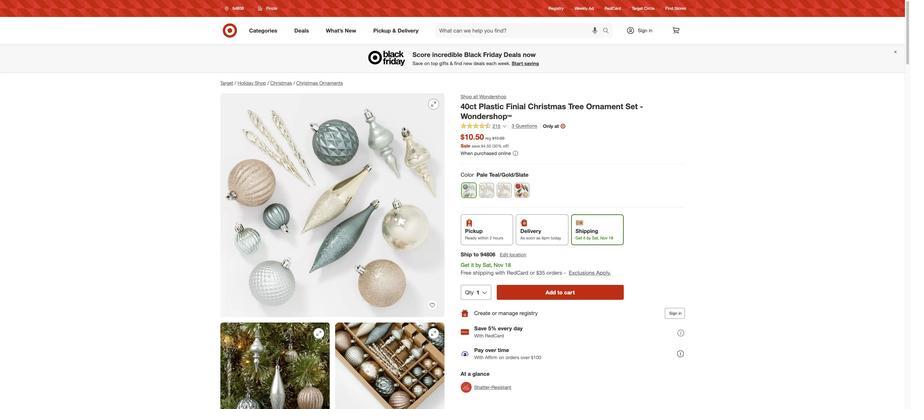 Task type: locate. For each thing, give the bounding box(es) containing it.
target left holiday
[[220, 80, 233, 86]]

1 horizontal spatial in
[[679, 311, 682, 316]]

get up free
[[461, 262, 469, 269]]

0 horizontal spatial nov
[[494, 262, 503, 269]]

1 horizontal spatial by
[[587, 236, 591, 241]]

with up pay
[[474, 333, 484, 339]]

save down score
[[413, 60, 423, 66]]

target for target / holiday shop / christmas / christmas ornaments
[[220, 80, 233, 86]]

sale
[[461, 143, 470, 149]]

0 vertical spatial to
[[474, 251, 479, 258]]

40ct
[[461, 102, 477, 111]]

1 horizontal spatial -
[[640, 102, 643, 111]]

weekly ad
[[575, 6, 594, 11]]

0 horizontal spatial sign
[[638, 28, 647, 33]]

1 horizontal spatial save
[[474, 325, 487, 332]]

& inside the score incredible black friday deals now save on top gifts & find new deals each week. start saving
[[450, 60, 453, 66]]

1 vertical spatial over
[[521, 355, 530, 361]]

0 vertical spatial save
[[413, 60, 423, 66]]

1 vertical spatial or
[[492, 310, 497, 317]]

by
[[587, 236, 591, 241], [475, 262, 481, 269]]

redcard right with
[[507, 270, 528, 276]]

0 horizontal spatial shop
[[255, 80, 266, 86]]

1 horizontal spatial pickup
[[465, 228, 483, 235]]

1 horizontal spatial shop
[[461, 94, 472, 99]]

on down time
[[499, 355, 504, 361]]

2 horizontal spatial redcard
[[605, 6, 621, 11]]

0 horizontal spatial pickup
[[373, 27, 391, 34]]

deals
[[474, 60, 485, 66]]

sat, up shipping
[[483, 262, 492, 269]]

0 horizontal spatial redcard
[[485, 333, 504, 339]]

0 horizontal spatial sat,
[[483, 262, 492, 269]]

redcard inside 'save 5% every day with redcard'
[[485, 333, 504, 339]]

0 vertical spatial orders
[[547, 270, 562, 276]]

1 horizontal spatial /
[[267, 80, 269, 86]]

by up shipping
[[475, 262, 481, 269]]

now
[[523, 51, 536, 59]]

to right ship
[[474, 251, 479, 258]]

target
[[632, 6, 643, 11], [220, 80, 233, 86]]

1 vertical spatial redcard
[[507, 270, 528, 276]]

1 vertical spatial sign in
[[669, 311, 682, 316]]

0 horizontal spatial orders
[[506, 355, 519, 361]]

get
[[576, 236, 582, 241], [461, 262, 469, 269]]

- left exclusions at the bottom right
[[564, 270, 566, 276]]

over
[[485, 347, 496, 354], [521, 355, 530, 361]]

pickup & delivery
[[373, 27, 419, 34]]

0 vertical spatial it
[[583, 236, 585, 241]]

on inside pay over time with affirm on orders over $100
[[499, 355, 504, 361]]

image gallery element
[[220, 93, 444, 410]]

ornament
[[586, 102, 623, 111]]

redcard link
[[605, 6, 621, 11]]

on left top at the left of page
[[424, 60, 430, 66]]

weekly ad link
[[575, 6, 594, 11]]

2 horizontal spatial christmas
[[528, 102, 566, 111]]

christmas right holiday shop link
[[270, 80, 292, 86]]

0 horizontal spatial 18
[[505, 262, 511, 269]]

1 horizontal spatial sign
[[669, 311, 677, 316]]

3 questions
[[512, 123, 537, 129]]

shipping get it by sat, nov 18
[[576, 228, 613, 241]]

pale teal/gold/slate image
[[462, 183, 476, 198]]

to inside button
[[557, 289, 563, 296]]

get down shipping
[[576, 236, 582, 241]]

0 horizontal spatial to
[[474, 251, 479, 258]]

0 vertical spatial 94806
[[232, 6, 244, 11]]

week.
[[498, 60, 510, 66]]

1 horizontal spatial christmas
[[296, 80, 318, 86]]

1 horizontal spatial redcard
[[507, 270, 528, 276]]

1 vertical spatial &
[[450, 60, 453, 66]]

deals left what's
[[294, 27, 309, 34]]

shop all wondershop 40ct plastic finial christmas tree ornament set - wondershop™
[[461, 94, 643, 121]]

christmas left ornaments
[[296, 80, 318, 86]]

1 horizontal spatial sat,
[[592, 236, 599, 241]]

0 vertical spatial deals
[[294, 27, 309, 34]]

1 vertical spatial 18
[[505, 262, 511, 269]]

gifts
[[439, 60, 449, 66]]

18 inside shipping get it by sat, nov 18
[[609, 236, 613, 241]]

with
[[474, 333, 484, 339], [474, 355, 484, 361]]

1 horizontal spatial deals
[[504, 51, 521, 59]]

1 vertical spatial sat,
[[483, 262, 492, 269]]

0 vertical spatial nov
[[600, 236, 608, 241]]

orders right $35
[[547, 270, 562, 276]]

target left circle
[[632, 6, 643, 11]]

sign in button
[[665, 308, 685, 319]]

1 / from the left
[[235, 80, 236, 86]]

what's new link
[[320, 23, 365, 38]]

0 vertical spatial get
[[576, 236, 582, 241]]

0 horizontal spatial on
[[424, 60, 430, 66]]

find stores link
[[665, 6, 686, 11]]

0 vertical spatial sign in
[[638, 28, 652, 33]]

reg
[[485, 136, 491, 141]]

1 horizontal spatial sign in
[[669, 311, 682, 316]]

find stores
[[665, 6, 686, 11]]

1 vertical spatial 94806
[[480, 251, 495, 258]]

2 vertical spatial redcard
[[485, 333, 504, 339]]

or left $35
[[530, 270, 535, 276]]

redcard right ad
[[605, 6, 621, 11]]

pickup ready within 2 hours
[[465, 228, 503, 241]]

new
[[345, 27, 356, 34]]

2 horizontal spatial /
[[293, 80, 295, 86]]

0 horizontal spatial in
[[649, 28, 652, 33]]

1 vertical spatial in
[[679, 311, 682, 316]]

off
[[503, 144, 508, 149]]

0 horizontal spatial sign in
[[638, 28, 652, 33]]

)
[[508, 144, 509, 149]]

saving
[[524, 60, 539, 66]]

1 vertical spatial delivery
[[520, 228, 541, 235]]

/
[[235, 80, 236, 86], [267, 80, 269, 86], [293, 80, 295, 86]]

0 horizontal spatial -
[[564, 270, 566, 276]]

ad
[[589, 6, 594, 11]]

1 vertical spatial with
[[474, 355, 484, 361]]

orders down time
[[506, 355, 519, 361]]

1 horizontal spatial target
[[632, 6, 643, 11]]

pinole
[[266, 6, 277, 11]]

0 vertical spatial in
[[649, 28, 652, 33]]

it down shipping
[[583, 236, 585, 241]]

/ left christmas link
[[267, 80, 269, 86]]

0 vertical spatial pickup
[[373, 27, 391, 34]]

free
[[461, 270, 471, 276]]

4.50
[[483, 144, 491, 149]]

on inside the score incredible black friday deals now save on top gifts & find new deals each week. start saving
[[424, 60, 430, 66]]

shatter-resistant button
[[461, 380, 511, 395]]

sign in
[[638, 28, 652, 33], [669, 311, 682, 316]]

by down shipping
[[587, 236, 591, 241]]

shop right holiday
[[255, 80, 266, 86]]

$15.00
[[492, 136, 504, 141]]

What can we help you find? suggestions appear below search field
[[435, 23, 604, 38]]

1 vertical spatial by
[[475, 262, 481, 269]]

94806
[[232, 6, 244, 11], [480, 251, 495, 258]]

save left 5%
[[474, 325, 487, 332]]

with inside pay over time with affirm on orders over $100
[[474, 355, 484, 361]]

0 horizontal spatial &
[[392, 27, 396, 34]]

holiday
[[238, 80, 253, 86]]

questions
[[516, 123, 537, 129]]

0 vertical spatial by
[[587, 236, 591, 241]]

edit location
[[500, 252, 526, 258]]

94806 left edit
[[480, 251, 495, 258]]

/ right christmas link
[[293, 80, 295, 86]]

or right create
[[492, 310, 497, 317]]

1 horizontal spatial orders
[[547, 270, 562, 276]]

94806 inside the 94806 dropdown button
[[232, 6, 244, 11]]

1 horizontal spatial 18
[[609, 236, 613, 241]]

sat, inside get it by sat, nov 18 free shipping with redcard or $35 orders - exclusions apply.
[[483, 262, 492, 269]]

- right set
[[640, 102, 643, 111]]

94806 left pinole dropdown button
[[232, 6, 244, 11]]

/ right the target link
[[235, 80, 236, 86]]

0 horizontal spatial get
[[461, 262, 469, 269]]

to for 94806
[[474, 251, 479, 258]]

1 horizontal spatial on
[[499, 355, 504, 361]]

1 horizontal spatial over
[[521, 355, 530, 361]]

1 vertical spatial on
[[499, 355, 504, 361]]

nov inside get it by sat, nov 18 free shipping with redcard or $35 orders - exclusions apply.
[[494, 262, 503, 269]]

get inside get it by sat, nov 18 free shipping with redcard or $35 orders - exclusions apply.
[[461, 262, 469, 269]]

stores
[[674, 6, 686, 11]]

registry
[[549, 6, 564, 11]]

1 vertical spatial to
[[557, 289, 563, 296]]

pickup up ready
[[465, 228, 483, 235]]

1 horizontal spatial or
[[530, 270, 535, 276]]

1 horizontal spatial delivery
[[520, 228, 541, 235]]

over up affirm
[[485, 347, 496, 354]]

location
[[509, 252, 526, 258]]

cart
[[564, 289, 575, 296]]

save
[[413, 60, 423, 66], [474, 325, 487, 332]]

0 vertical spatial redcard
[[605, 6, 621, 11]]

delivery up soon
[[520, 228, 541, 235]]

0 vertical spatial sat,
[[592, 236, 599, 241]]

0 horizontal spatial by
[[475, 262, 481, 269]]

apply.
[[596, 270, 611, 276]]

red/green/gold image
[[515, 183, 529, 198]]

start
[[512, 60, 523, 66]]

sat,
[[592, 236, 599, 241], [483, 262, 492, 269]]

ship to 94806
[[461, 251, 495, 258]]

target link
[[220, 80, 233, 86]]

it up free
[[471, 262, 474, 269]]

christmas ornaments link
[[296, 80, 343, 86]]

qty
[[465, 289, 474, 296]]

in inside sign in link
[[649, 28, 652, 33]]

redcard down 5%
[[485, 333, 504, 339]]

1 vertical spatial it
[[471, 262, 474, 269]]

to right add
[[557, 289, 563, 296]]

pickup
[[373, 27, 391, 34], [465, 228, 483, 235]]

pickup right new
[[373, 27, 391, 34]]

with down pay
[[474, 355, 484, 361]]

(
[[492, 144, 493, 149]]

teal/gold/slate
[[489, 171, 529, 178]]

$10.50 reg $15.00 sale save $ 4.50 ( 30 % off )
[[461, 132, 509, 149]]

sat, inside shipping get it by sat, nov 18
[[592, 236, 599, 241]]

1 with from the top
[[474, 333, 484, 339]]

1 vertical spatial nov
[[494, 262, 503, 269]]

1 vertical spatial -
[[564, 270, 566, 276]]

exclusions apply. link
[[569, 270, 611, 276]]

color
[[461, 171, 474, 178]]

find
[[454, 60, 462, 66]]

18 inside get it by sat, nov 18 free shipping with redcard or $35 orders - exclusions apply.
[[505, 262, 511, 269]]

1 horizontal spatial get
[[576, 236, 582, 241]]

christmas up only
[[528, 102, 566, 111]]

0 vertical spatial over
[[485, 347, 496, 354]]

all
[[473, 94, 478, 99]]

manage
[[498, 310, 518, 317]]

by inside shipping get it by sat, nov 18
[[587, 236, 591, 241]]

by inside get it by sat, nov 18 free shipping with redcard or $35 orders - exclusions apply.
[[475, 262, 481, 269]]

0 vertical spatial &
[[392, 27, 396, 34]]

search
[[600, 28, 616, 34]]

target for target circle
[[632, 6, 643, 11]]

finial
[[506, 102, 526, 111]]

18
[[609, 236, 613, 241], [505, 262, 511, 269]]

what's
[[326, 27, 343, 34]]

1 vertical spatial get
[[461, 262, 469, 269]]

sign
[[638, 28, 647, 33], [669, 311, 677, 316]]

0 vertical spatial -
[[640, 102, 643, 111]]

shipping
[[576, 228, 598, 235]]

pickup for ready
[[465, 228, 483, 235]]

1 vertical spatial deals
[[504, 51, 521, 59]]

0 vertical spatial 18
[[609, 236, 613, 241]]

score incredible black friday deals now save on top gifts & find new deals each week. start saving
[[413, 51, 539, 66]]

2
[[490, 236, 492, 241]]

1 vertical spatial pickup
[[465, 228, 483, 235]]

shop
[[255, 80, 266, 86], [461, 94, 472, 99]]

0 horizontal spatial over
[[485, 347, 496, 354]]

0 vertical spatial or
[[530, 270, 535, 276]]

pickup inside the pickup ready within 2 hours
[[465, 228, 483, 235]]

0 horizontal spatial /
[[235, 80, 236, 86]]

target circle
[[632, 6, 655, 11]]

over left $100
[[521, 355, 530, 361]]

1 vertical spatial sign
[[669, 311, 677, 316]]

- inside shop all wondershop 40ct plastic finial christmas tree ornament set - wondershop™
[[640, 102, 643, 111]]

deals up start at right top
[[504, 51, 521, 59]]

it inside get it by sat, nov 18 free shipping with redcard or $35 orders - exclusions apply.
[[471, 262, 474, 269]]

weekly
[[575, 6, 588, 11]]

0 vertical spatial target
[[632, 6, 643, 11]]

sat, down shipping
[[592, 236, 599, 241]]

2 with from the top
[[474, 355, 484, 361]]

1 horizontal spatial nov
[[600, 236, 608, 241]]

1 vertical spatial save
[[474, 325, 487, 332]]

1 horizontal spatial it
[[583, 236, 585, 241]]

pink/champagne image
[[497, 183, 511, 198]]

redcard inside get it by sat, nov 18 free shipping with redcard or $35 orders - exclusions apply.
[[507, 270, 528, 276]]

0 horizontal spatial it
[[471, 262, 474, 269]]

shop left all
[[461, 94, 472, 99]]

color pale teal/gold/slate
[[461, 171, 529, 178]]

0 vertical spatial delivery
[[398, 27, 419, 34]]

0 vertical spatial with
[[474, 333, 484, 339]]

exclusions
[[569, 270, 595, 276]]

1 horizontal spatial to
[[557, 289, 563, 296]]

delivery up score
[[398, 27, 419, 34]]

1 vertical spatial shop
[[461, 94, 472, 99]]

0 horizontal spatial 94806
[[232, 6, 244, 11]]



Task type: describe. For each thing, give the bounding box(es) containing it.
3 / from the left
[[293, 80, 295, 86]]

0 horizontal spatial delivery
[[398, 27, 419, 34]]

wondershop
[[479, 94, 506, 99]]

with inside 'save 5% every day with redcard'
[[474, 333, 484, 339]]

candy champagne image
[[479, 183, 494, 198]]

0 vertical spatial sign
[[638, 28, 647, 33]]

top
[[431, 60, 438, 66]]

resistant
[[492, 385, 511, 390]]

delivery as soon as 6pm today
[[520, 228, 561, 241]]

1
[[476, 289, 479, 296]]

target / holiday shop / christmas / christmas ornaments
[[220, 80, 343, 86]]

0 horizontal spatial or
[[492, 310, 497, 317]]

in inside sign in button
[[679, 311, 682, 316]]

40ct plastic finial christmas tree ornament set - wondershop™, 2 of 7 image
[[220, 323, 330, 410]]

registry
[[520, 310, 538, 317]]

1 horizontal spatial 94806
[[480, 251, 495, 258]]

orders inside get it by sat, nov 18 free shipping with redcard or $35 orders - exclusions apply.
[[547, 270, 562, 276]]

or inside get it by sat, nov 18 free shipping with redcard or $35 orders - exclusions apply.
[[530, 270, 535, 276]]

day
[[514, 325, 523, 332]]

$
[[481, 144, 483, 149]]

tree
[[568, 102, 584, 111]]

94806 button
[[220, 2, 251, 15]]

plastic
[[479, 102, 504, 111]]

pickup & delivery link
[[367, 23, 427, 38]]

create or manage registry
[[474, 310, 538, 317]]

only at
[[543, 123, 559, 129]]

nov inside shipping get it by sat, nov 18
[[600, 236, 608, 241]]

when
[[461, 150, 473, 156]]

every
[[498, 325, 512, 332]]

save inside the score incredible black friday deals now save on top gifts & find new deals each week. start saving
[[413, 60, 423, 66]]

pay
[[474, 347, 484, 354]]

today
[[551, 236, 561, 241]]

ship
[[461, 251, 472, 258]]

orders inside pay over time with affirm on orders over $100
[[506, 355, 519, 361]]

each
[[486, 60, 497, 66]]

circle
[[644, 6, 655, 11]]

christmas inside shop all wondershop 40ct plastic finial christmas tree ornament set - wondershop™
[[528, 102, 566, 111]]

save 5% every day with redcard
[[474, 325, 523, 339]]

ready
[[465, 236, 477, 241]]

%
[[498, 144, 502, 149]]

shipping
[[473, 270, 494, 276]]

a
[[468, 371, 471, 378]]

as
[[520, 236, 525, 241]]

holiday shop link
[[238, 80, 266, 86]]

black
[[464, 51, 481, 59]]

as
[[536, 236, 540, 241]]

get it by sat, nov 18 free shipping with redcard or $35 orders - exclusions apply.
[[461, 262, 611, 276]]

0 horizontal spatial christmas
[[270, 80, 292, 86]]

2 / from the left
[[267, 80, 269, 86]]

get inside shipping get it by sat, nov 18
[[576, 236, 582, 241]]

target circle link
[[632, 6, 655, 11]]

sign in link
[[621, 23, 663, 38]]

it inside shipping get it by sat, nov 18
[[583, 236, 585, 241]]

glance
[[472, 371, 490, 378]]

add
[[546, 289, 556, 296]]

$10.50
[[461, 132, 484, 142]]

pale
[[477, 171, 488, 178]]

create
[[474, 310, 490, 317]]

find
[[665, 6, 673, 11]]

0 horizontal spatial deals
[[294, 27, 309, 34]]

at
[[461, 371, 466, 378]]

what's new
[[326, 27, 356, 34]]

incredible
[[432, 51, 462, 59]]

215
[[493, 123, 501, 129]]

set
[[626, 102, 638, 111]]

save
[[472, 144, 480, 149]]

$100
[[531, 355, 541, 361]]

search button
[[600, 23, 616, 39]]

pickup for &
[[373, 27, 391, 34]]

30
[[493, 144, 498, 149]]

within
[[478, 236, 489, 241]]

purchased
[[474, 150, 497, 156]]

only
[[543, 123, 553, 129]]

soon
[[526, 236, 535, 241]]

delivery inside delivery as soon as 6pm today
[[520, 228, 541, 235]]

new
[[463, 60, 472, 66]]

5%
[[488, 325, 496, 332]]

hours
[[493, 236, 503, 241]]

edit
[[500, 252, 508, 258]]

shop inside shop all wondershop 40ct plastic finial christmas tree ornament set - wondershop™
[[461, 94, 472, 99]]

sign inside button
[[669, 311, 677, 316]]

save inside 'save 5% every day with redcard'
[[474, 325, 487, 332]]

sign in inside button
[[669, 311, 682, 316]]

40ct plastic finial christmas tree ornament set - wondershop™, 3 of 7 image
[[335, 323, 444, 410]]

online
[[498, 150, 511, 156]]

wondershop™
[[461, 111, 512, 121]]

at
[[555, 123, 559, 129]]

categories
[[249, 27, 277, 34]]

deals inside the score incredible black friday deals now save on top gifts & find new deals each week. start saving
[[504, 51, 521, 59]]

when purchased online
[[461, 150, 511, 156]]

- inside get it by sat, nov 18 free shipping with redcard or $35 orders - exclusions apply.
[[564, 270, 566, 276]]

pay over time with affirm on orders over $100
[[474, 347, 541, 361]]

add to cart button
[[497, 285, 624, 300]]

0 vertical spatial shop
[[255, 80, 266, 86]]

3 questions link
[[509, 122, 537, 130]]

registry link
[[549, 6, 564, 11]]

3
[[512, 123, 514, 129]]

deals link
[[289, 23, 317, 38]]

to for cart
[[557, 289, 563, 296]]

40ct plastic finial christmas tree ornament set - wondershop™, 1 of 7 image
[[220, 93, 444, 318]]



Task type: vqa. For each thing, say whether or not it's contained in the screenshot.


